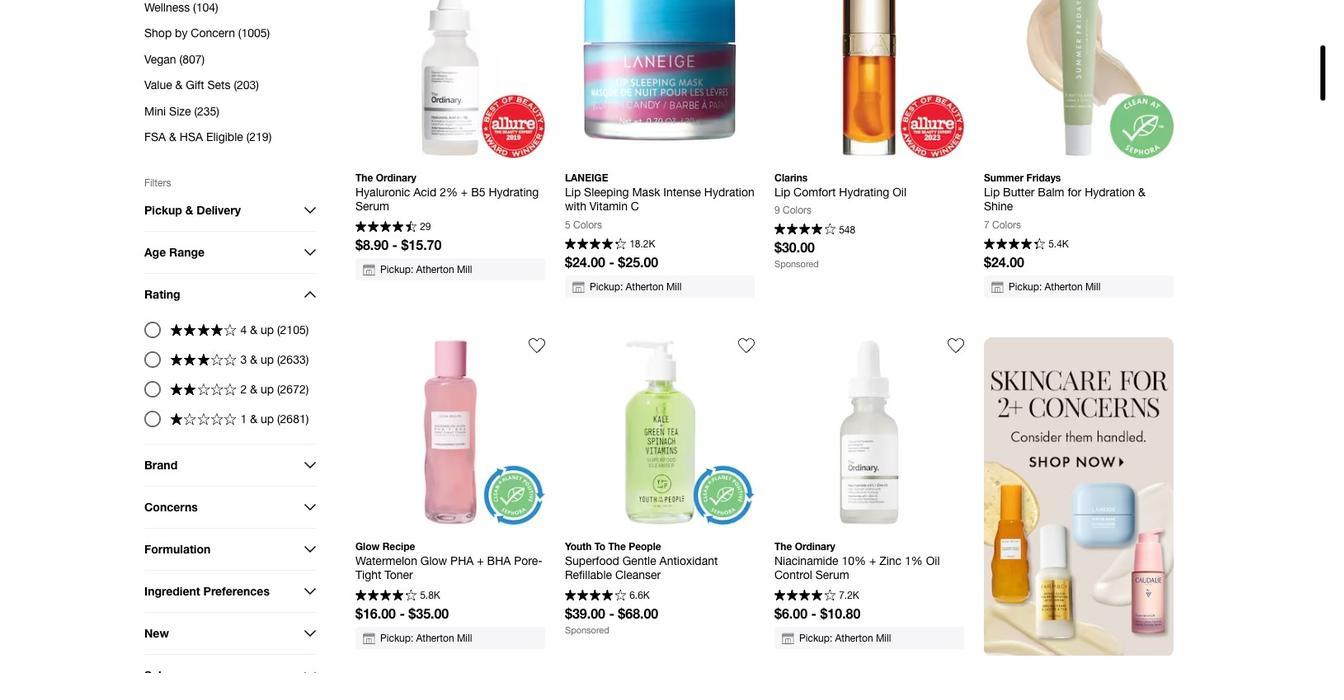 Task type: describe. For each thing, give the bounding box(es) containing it.
formulation button
[[144, 528, 316, 570]]

hydration inside "laneige lip sleeping mask intense hydration with vitamin c 5 colors"
[[704, 185, 754, 199]]

shop by concern (1005) link
[[144, 21, 316, 47]]

mill for $8.90 - $15.70
[[457, 264, 472, 275]]

pickup: atherton mill down $25.00
[[590, 281, 682, 293]]

size
[[169, 104, 191, 118]]

(2633)
[[277, 353, 309, 366]]

bha
[[487, 554, 511, 567]]

$35.00
[[409, 605, 449, 621]]

age
[[144, 245, 166, 259]]

& for 4 & up (2105)
[[250, 323, 257, 336]]

4.5 stars element for 18.2k
[[565, 238, 626, 251]]

& for 3 & up (2633)
[[250, 353, 257, 366]]

colors inside clarins lip comfort hydrating oil 9 colors
[[783, 205, 812, 216]]

oil inside clarins lip comfort hydrating oil 9 colors
[[893, 185, 906, 199]]

4.5 stars element for 29
[[355, 221, 416, 234]]

hydrating inside clarins lip comfort hydrating oil 9 colors
[[839, 185, 889, 199]]

vegan (807)
[[144, 52, 205, 66]]

$16.00 - $35.00
[[355, 605, 449, 621]]

the inside youth to the people superfood gentle antioxidant refillable cleanser
[[608, 541, 626, 553]]

5.4k reviews element
[[1048, 238, 1069, 250]]

pickup & delivery
[[144, 203, 241, 217]]

(104)
[[193, 0, 218, 14]]

548 reviews element
[[839, 224, 855, 236]]

formulation
[[144, 542, 211, 556]]

4 stars element for 4 & up (2105)
[[171, 324, 236, 338]]

1 & up (2681)
[[240, 412, 309, 425]]

sign in to love glow recipe - watermelon glow pha + bha pore-tight toner image
[[529, 338, 545, 354]]

1 horizontal spatial sponsored
[[774, 259, 819, 269]]

4 stars element for 548
[[774, 224, 835, 237]]

summer fridays - lip butter balm for hydration & shine image
[[984, 0, 1174, 159]]

summer
[[984, 172, 1024, 184]]

the for niacinamide
[[774, 541, 792, 553]]

6.6k reviews element
[[629, 590, 650, 601]]

mini size (235) link
[[144, 99, 316, 125]]

ordinary for niacinamide
[[795, 541, 835, 553]]

(235)
[[194, 104, 219, 118]]

shine
[[984, 200, 1013, 213]]

- inside $39.00 - $68.00 sponsored
[[609, 605, 614, 621]]

ingredient preferences button
[[144, 570, 316, 612]]

$25.00
[[618, 254, 658, 270]]

+ for pha
[[477, 554, 484, 567]]

vegan
[[144, 52, 176, 66]]

pickup: atherton mill down 5.4k
[[1009, 281, 1101, 293]]

vitamin
[[590, 200, 628, 213]]

age range
[[144, 245, 205, 259]]

concerns button
[[144, 486, 316, 527]]

$8.90 - $15.70
[[355, 237, 442, 252]]

laneige lip sleeping mask intense hydration with vitamin c 5 colors
[[565, 172, 758, 231]]

sign in to love the ordinary - niacinamide 10% + zinc 1% oil control serum image
[[948, 338, 964, 354]]

glow recipe - watermelon glow pha + bha pore-tight toner image
[[355, 338, 545, 527]]

laneige - lip sleeping mask intense hydration with vitamin c image
[[565, 0, 755, 159]]

0 horizontal spatial glow
[[355, 541, 380, 553]]

$39.00 - $68.00 sponsored
[[565, 605, 658, 635]]

atherton down 5.4k
[[1045, 281, 1083, 293]]

+ for 2%
[[461, 185, 468, 199]]

wellness (104) link
[[144, 0, 316, 21]]

zinc
[[879, 554, 902, 567]]

oil inside the ordinary niacinamide 10% + zinc 1% oil control serum
[[926, 554, 940, 567]]

mill for $6.00 - $10.80
[[876, 633, 891, 644]]

& for 1 & up (2681)
[[250, 412, 257, 425]]

age range button
[[144, 231, 316, 273]]

$24.00 for $24.00 - $25.00
[[565, 254, 605, 270]]

29 reviews element
[[420, 221, 431, 233]]

4 & up (2105)
[[240, 323, 309, 336]]

pickup: atherton mill for $15.70
[[380, 264, 472, 275]]

superfood
[[565, 554, 619, 567]]

5.8k
[[420, 590, 440, 601]]

up for (2681)
[[261, 412, 274, 425]]

9
[[774, 205, 780, 216]]

pickup: for $35.00
[[380, 633, 413, 644]]

(2105)
[[277, 323, 309, 336]]

1
[[240, 412, 247, 425]]

2
[[240, 382, 247, 395]]

$39.00
[[565, 605, 605, 621]]

up for (2672)
[[261, 382, 274, 395]]

(219)
[[246, 130, 272, 144]]

concern
[[191, 26, 235, 40]]

recipe
[[382, 541, 415, 553]]

niacinamide
[[774, 554, 838, 567]]

hsa
[[180, 130, 203, 144]]

4 stars element for 6.6k
[[565, 590, 626, 603]]

gentle
[[622, 554, 656, 567]]

balm
[[1038, 185, 1064, 199]]

(2672)
[[277, 382, 309, 395]]

hyaluronic
[[355, 185, 410, 199]]

wellness (104)
[[144, 0, 218, 14]]

brand button
[[144, 444, 316, 485]]

5.4k
[[1048, 238, 1069, 250]]

pha
[[450, 554, 474, 567]]

pickup: atherton mill for $10.80
[[799, 633, 891, 644]]

rating
[[144, 287, 180, 301]]

$68.00
[[618, 605, 658, 621]]

$15.70
[[401, 237, 442, 252]]

mini size (235)
[[144, 104, 219, 118]]

glow recipe watermelon glow pha + bha pore- tight toner
[[355, 541, 542, 582]]

people
[[629, 541, 661, 553]]

$8.90
[[355, 237, 389, 252]]

hydration inside summer fridays lip butter balm for hydration & shine 7 colors
[[1085, 185, 1135, 199]]

+ inside the ordinary niacinamide 10% + zinc 1% oil control serum
[[869, 554, 876, 567]]

hydrating inside the ordinary hyaluronic acid 2% + b5 hydrating serum
[[489, 185, 539, 199]]

(203)
[[234, 78, 259, 92]]

& inside summer fridays lip butter balm for hydration & shine 7 colors
[[1138, 185, 1145, 199]]

lip for $24.00 - $25.00
[[565, 185, 581, 199]]

fsa & hsa eligible (219)
[[144, 130, 272, 144]]

10%
[[842, 554, 866, 567]]

colors for $24.00
[[992, 219, 1021, 231]]

7.2k reviews element
[[839, 590, 859, 601]]

$24.00 - $25.00
[[565, 254, 658, 270]]

$6.00
[[774, 605, 807, 621]]

pickup: atherton mill for $35.00
[[380, 633, 472, 644]]



Task type: locate. For each thing, give the bounding box(es) containing it.
& right 1
[[250, 412, 257, 425]]

lip inside clarins lip comfort hydrating oil 9 colors
[[774, 185, 790, 199]]

lip up with
[[565, 185, 581, 199]]

2 horizontal spatial lip
[[984, 185, 1000, 199]]

clarins lip comfort hydrating oil 9 colors
[[774, 172, 906, 216]]

0 horizontal spatial sponsored
[[565, 625, 609, 635]]

the up hyaluronic
[[355, 172, 373, 184]]

1 vertical spatial glow
[[420, 554, 447, 567]]

ordinary inside the ordinary niacinamide 10% + zinc 1% oil control serum
[[795, 541, 835, 553]]

- for $6.00
[[811, 605, 817, 621]]

atherton for $15.70
[[416, 264, 454, 275]]

pickup: for $10.80
[[799, 633, 832, 644]]

& for fsa & hsa eligible (219)
[[169, 130, 176, 144]]

0 horizontal spatial serum
[[355, 200, 389, 213]]

2 lip from the left
[[774, 185, 790, 199]]

3 stars element
[[171, 353, 236, 367]]

c
[[631, 200, 639, 213]]

(2681)
[[277, 412, 309, 425]]

lip up shine
[[984, 185, 1000, 199]]

lip inside "laneige lip sleeping mask intense hydration with vitamin c 5 colors"
[[565, 185, 581, 199]]

the
[[355, 172, 373, 184], [608, 541, 626, 553], [774, 541, 792, 553]]

up right 4
[[261, 323, 274, 336]]

6.6k
[[629, 590, 650, 601]]

2 hydrating from the left
[[839, 185, 889, 199]]

laneige
[[565, 172, 608, 184]]

new button
[[144, 612, 316, 654]]

- right $6.00
[[811, 605, 817, 621]]

3 up from the top
[[261, 382, 274, 395]]

0 horizontal spatial ordinary
[[376, 172, 416, 184]]

1 lip from the left
[[565, 185, 581, 199]]

548
[[839, 224, 855, 236]]

0 vertical spatial serum
[[355, 200, 389, 213]]

$24.00 down 5
[[565, 254, 605, 270]]

serum inside the ordinary niacinamide 10% + zinc 1% oil control serum
[[816, 569, 849, 582]]

antioxidant
[[659, 554, 718, 567]]

pickup: atherton mill down $10.80
[[799, 633, 891, 644]]

$24.00 down 7 on the top of page
[[984, 254, 1024, 270]]

ordinary up niacinamide
[[795, 541, 835, 553]]

18.2k
[[629, 238, 655, 250]]

sponsored inside $39.00 - $68.00 sponsored
[[565, 625, 609, 635]]

control
[[774, 569, 812, 582]]

ingredient preferences
[[144, 584, 270, 598]]

2 up from the top
[[261, 353, 274, 366]]

& right pickup
[[185, 203, 193, 217]]

comfort
[[793, 185, 836, 199]]

& left gift on the top left of page
[[175, 78, 183, 92]]

shop
[[144, 26, 172, 40]]

2 $24.00 from the left
[[984, 254, 1024, 270]]

- for $24.00
[[609, 254, 614, 270]]

& inside 'link'
[[169, 130, 176, 144]]

2 stars element
[[171, 383, 236, 397]]

the inside the ordinary niacinamide 10% + zinc 1% oil control serum
[[774, 541, 792, 553]]

preferences
[[203, 584, 270, 598]]

sets
[[207, 78, 231, 92]]

0 horizontal spatial $24.00
[[565, 254, 605, 270]]

hydration right for at the right top
[[1085, 185, 1135, 199]]

7
[[984, 219, 989, 231]]

ordinary up hyaluronic
[[376, 172, 416, 184]]

sleeping
[[584, 185, 629, 199]]

& for value & gift sets (203)
[[175, 78, 183, 92]]

fsa & hsa eligible (219) link
[[144, 125, 316, 151]]

0 vertical spatial sponsored
[[774, 259, 819, 269]]

18.2k reviews element
[[629, 238, 655, 250]]

- right $16.00
[[399, 605, 405, 621]]

with
[[565, 200, 586, 213]]

+ left zinc
[[869, 554, 876, 567]]

the ordinary - niacinamide 10% + zinc 1% oil control serum image
[[774, 338, 964, 527]]

ingredient
[[144, 584, 200, 598]]

2 & up (2672)
[[240, 382, 309, 395]]

colors for $24.00 - $25.00
[[573, 219, 602, 231]]

youth to the people - superfood gentle antioxidant refillable cleanser image
[[565, 338, 755, 527]]

1 horizontal spatial colors
[[783, 205, 812, 216]]

atherton down $25.00
[[626, 281, 664, 293]]

atherton for $10.80
[[835, 633, 873, 644]]

1 horizontal spatial hydration
[[1085, 185, 1135, 199]]

& for 2 & up (2672)
[[250, 382, 257, 395]]

0 vertical spatial oil
[[893, 185, 906, 199]]

the ordinary hyaluronic acid 2% + b5 hydrating serum
[[355, 172, 542, 213]]

pickup & delivery button
[[144, 189, 316, 231]]

skincare for 2+ concerns | consider them handled. shop now > image
[[984, 338, 1174, 656]]

4.5 stars element up $16.00
[[355, 590, 416, 603]]

watermelon
[[355, 554, 417, 567]]

ordinary for hyaluronic
[[376, 172, 416, 184]]

pore-
[[514, 554, 542, 567]]

lip for $30.00
[[774, 185, 790, 199]]

oil
[[893, 185, 906, 199], [926, 554, 940, 567]]

1 horizontal spatial $24.00
[[984, 254, 1024, 270]]

3 lip from the left
[[984, 185, 1000, 199]]

1 star element
[[171, 413, 236, 427]]

hydrating up the 548
[[839, 185, 889, 199]]

- left $68.00 at bottom left
[[609, 605, 614, 621]]

2 horizontal spatial +
[[869, 554, 876, 567]]

$30.00 sponsored
[[774, 239, 819, 269]]

colors right 7 on the top of page
[[992, 219, 1021, 231]]

brand
[[144, 458, 177, 472]]

pickup: for $15.70
[[380, 264, 413, 275]]

1 hydrating from the left
[[489, 185, 539, 199]]

0 horizontal spatial oil
[[893, 185, 906, 199]]

lip down clarins
[[774, 185, 790, 199]]

$30.00
[[774, 239, 815, 255]]

1 hydration from the left
[[704, 185, 754, 199]]

- left $25.00
[[609, 254, 614, 270]]

up for (2633)
[[261, 353, 274, 366]]

0 horizontal spatial colors
[[573, 219, 602, 231]]

ordinary inside the ordinary hyaluronic acid 2% + b5 hydrating serum
[[376, 172, 416, 184]]

4
[[240, 323, 247, 336]]

1 vertical spatial ordinary
[[795, 541, 835, 553]]

$10.80
[[820, 605, 861, 621]]

gift
[[186, 78, 204, 92]]

1 vertical spatial sponsored
[[565, 625, 609, 635]]

clarins - lip comfort hydrating oil image
[[774, 0, 964, 159]]

0 horizontal spatial the
[[355, 172, 373, 184]]

the right to
[[608, 541, 626, 553]]

+ inside the ordinary hyaluronic acid 2% + b5 hydrating serum
[[461, 185, 468, 199]]

$24.00
[[565, 254, 605, 270], [984, 254, 1024, 270]]

the up niacinamide
[[774, 541, 792, 553]]

delivery
[[197, 203, 241, 217]]

lip
[[565, 185, 581, 199], [774, 185, 790, 199], [984, 185, 1000, 199]]

glow left pha on the left
[[420, 554, 447, 567]]

& for pickup & delivery
[[185, 203, 193, 217]]

1 horizontal spatial ordinary
[[795, 541, 835, 553]]

up for (2105)
[[261, 323, 274, 336]]

4 stars element up 3 stars element
[[171, 324, 236, 338]]

4 stars element
[[774, 224, 835, 237], [171, 324, 236, 338], [565, 590, 626, 603], [774, 590, 835, 603]]

the for hyaluronic
[[355, 172, 373, 184]]

ordinary
[[376, 172, 416, 184], [795, 541, 835, 553]]

1 horizontal spatial oil
[[926, 554, 940, 567]]

colors right 5
[[573, 219, 602, 231]]

colors right 9 in the right of the page
[[783, 205, 812, 216]]

for
[[1068, 185, 1081, 199]]

hydrating
[[489, 185, 539, 199], [839, 185, 889, 199]]

$24.00 for $24.00
[[984, 254, 1024, 270]]

0 horizontal spatial hydration
[[704, 185, 754, 199]]

summer fridays lip butter balm for hydration & shine 7 colors
[[984, 172, 1149, 231]]

3
[[240, 353, 247, 366]]

colors inside "laneige lip sleeping mask intense hydration with vitamin c 5 colors"
[[573, 219, 602, 231]]

1 horizontal spatial glow
[[420, 554, 447, 567]]

& inside dropdown button
[[185, 203, 193, 217]]

2 hydration from the left
[[1085, 185, 1135, 199]]

+ right pha on the left
[[477, 554, 484, 567]]

colors inside summer fridays lip butter balm for hydration & shine 7 colors
[[992, 219, 1021, 231]]

& right for at the right top
[[1138, 185, 1145, 199]]

pickup: atherton mill down $35.00
[[380, 633, 472, 644]]

& right 4
[[250, 323, 257, 336]]

b5
[[471, 185, 485, 199]]

& right fsa
[[169, 130, 176, 144]]

the inside the ordinary hyaluronic acid 2% + b5 hydrating serum
[[355, 172, 373, 184]]

+ inside glow recipe watermelon glow pha + bha pore- tight toner
[[477, 554, 484, 567]]

up right 2
[[261, 382, 274, 395]]

4 stars element up $39.00
[[565, 590, 626, 603]]

- right $8.90
[[392, 237, 398, 252]]

2 horizontal spatial the
[[774, 541, 792, 553]]

1 horizontal spatial lip
[[774, 185, 790, 199]]

hydrating right b5
[[489, 185, 539, 199]]

intense
[[663, 185, 701, 199]]

eligible
[[206, 130, 243, 144]]

&
[[175, 78, 183, 92], [169, 130, 176, 144], [1138, 185, 1145, 199], [185, 203, 193, 217], [250, 323, 257, 336], [250, 353, 257, 366], [250, 382, 257, 395], [250, 412, 257, 425]]

acid
[[413, 185, 437, 199]]

refillable
[[565, 569, 612, 582]]

1 vertical spatial oil
[[926, 554, 940, 567]]

4.5 stars element down 7 on the top of page
[[984, 238, 1045, 251]]

atherton down $15.70 in the top left of the page
[[416, 264, 454, 275]]

0 horizontal spatial lip
[[565, 185, 581, 199]]

value & gift sets (203) link
[[144, 73, 316, 99]]

mini
[[144, 104, 166, 118]]

- for $8.90
[[392, 237, 398, 252]]

rating button
[[144, 273, 316, 315]]

wellness
[[144, 0, 190, 14]]

atherton
[[416, 264, 454, 275], [626, 281, 664, 293], [1045, 281, 1083, 293], [416, 633, 454, 644], [835, 633, 873, 644]]

1 $24.00 from the left
[[565, 254, 605, 270]]

fridays
[[1026, 172, 1061, 184]]

4.5 stars element for 5.4k
[[984, 238, 1045, 251]]

lip inside summer fridays lip butter balm for hydration & shine 7 colors
[[984, 185, 1000, 199]]

mask
[[632, 185, 660, 199]]

0 vertical spatial glow
[[355, 541, 380, 553]]

sign in to love youth to the people - superfood gentle antioxidant refillable cleanser image
[[738, 338, 755, 354]]

pickup: atherton mill
[[380, 264, 472, 275], [590, 281, 682, 293], [1009, 281, 1101, 293], [380, 633, 472, 644], [799, 633, 891, 644]]

fsa
[[144, 130, 166, 144]]

(807)
[[179, 52, 205, 66]]

up right 3
[[261, 353, 274, 366]]

up right 1
[[261, 412, 274, 425]]

0 horizontal spatial +
[[461, 185, 468, 199]]

4 stars element for 7.2k
[[774, 590, 835, 603]]

& right 2
[[250, 382, 257, 395]]

the ordinary - hyaluronic acid 2% + b5 hydrating serum image
[[355, 0, 545, 159]]

-
[[392, 237, 398, 252], [609, 254, 614, 270], [399, 605, 405, 621], [609, 605, 614, 621], [811, 605, 817, 621]]

value
[[144, 78, 172, 92]]

serum down hyaluronic
[[355, 200, 389, 213]]

4 up from the top
[[261, 412, 274, 425]]

4 stars element up '$30.00'
[[774, 224, 835, 237]]

mill
[[457, 264, 472, 275], [666, 281, 682, 293], [1085, 281, 1101, 293], [457, 633, 472, 644], [876, 633, 891, 644]]

1 horizontal spatial serum
[[816, 569, 849, 582]]

4.5 stars element
[[355, 221, 416, 234], [565, 238, 626, 251], [984, 238, 1045, 251], [355, 590, 416, 603]]

1 horizontal spatial the
[[608, 541, 626, 553]]

5
[[565, 219, 570, 231]]

0 vertical spatial ordinary
[[376, 172, 416, 184]]

vegan (807) link
[[144, 47, 316, 73]]

pickup: atherton mill down $15.70 in the top left of the page
[[380, 264, 472, 275]]

to
[[594, 541, 605, 553]]

value & gift sets (203)
[[144, 78, 259, 92]]

serum down 10%
[[816, 569, 849, 582]]

glow up watermelon
[[355, 541, 380, 553]]

atherton down $35.00
[[416, 633, 454, 644]]

sponsored down '$30.00'
[[774, 259, 819, 269]]

mill for $16.00 - $35.00
[[457, 633, 472, 644]]

1 vertical spatial serum
[[816, 569, 849, 582]]

2%
[[440, 185, 458, 199]]

- for $16.00
[[399, 605, 405, 621]]

1 horizontal spatial +
[[477, 554, 484, 567]]

concerns
[[144, 500, 198, 514]]

4.5 stars element for 5.8k
[[355, 590, 416, 603]]

atherton down $10.80
[[835, 633, 873, 644]]

& right 3
[[250, 353, 257, 366]]

5.8k reviews element
[[420, 590, 440, 601]]

4.5 stars element up $24.00 - $25.00
[[565, 238, 626, 251]]

sponsored down $39.00
[[565, 625, 609, 635]]

clarins
[[774, 172, 808, 184]]

2 horizontal spatial colors
[[992, 219, 1021, 231]]

7.2k
[[839, 590, 859, 601]]

hydration right intense
[[704, 185, 754, 199]]

atherton for $35.00
[[416, 633, 454, 644]]

3 & up (2633)
[[240, 353, 309, 366]]

+ left b5
[[461, 185, 468, 199]]

1 horizontal spatial hydrating
[[839, 185, 889, 199]]

serum inside the ordinary hyaluronic acid 2% + b5 hydrating serum
[[355, 200, 389, 213]]

cleanser
[[615, 569, 661, 582]]

4.5 stars element up $8.90 - $15.70
[[355, 221, 416, 234]]

4 stars element up $6.00 - $10.80
[[774, 590, 835, 603]]

+
[[461, 185, 468, 199], [477, 554, 484, 567], [869, 554, 876, 567]]

filters
[[144, 177, 171, 188]]

toner
[[385, 569, 413, 582]]

$16.00
[[355, 605, 396, 621]]

29
[[420, 221, 431, 233]]

0 horizontal spatial hydrating
[[489, 185, 539, 199]]

up
[[261, 323, 274, 336], [261, 353, 274, 366], [261, 382, 274, 395], [261, 412, 274, 425]]

1 up from the top
[[261, 323, 274, 336]]



Task type: vqa. For each thing, say whether or not it's contained in the screenshot.
'Atherton' for $10.80
yes



